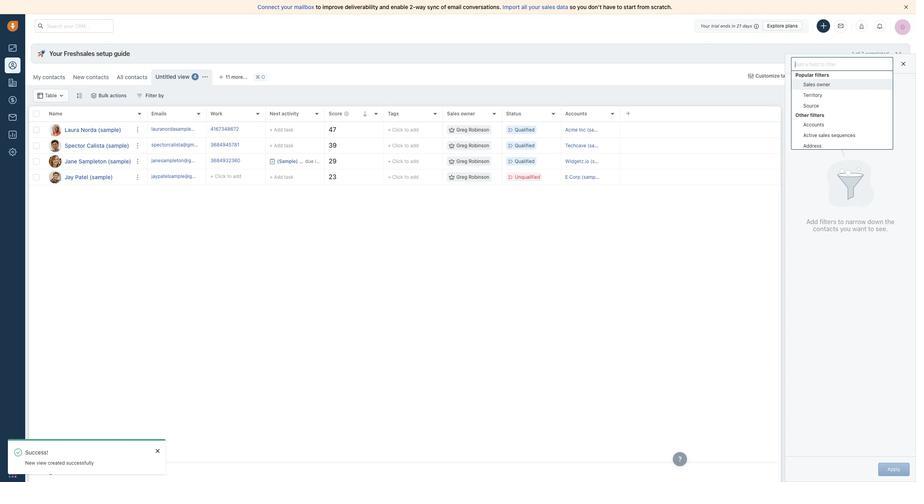 Task type: describe. For each thing, give the bounding box(es) containing it.
3684945781 link
[[211, 142, 239, 150]]

container_wx8msf4aqz5i3rn1 image for 29
[[449, 159, 455, 164]]

explore plans link
[[763, 21, 802, 31]]

customize
[[756, 73, 780, 79]]

+ add task for 39
[[270, 143, 294, 148]]

import contacts group
[[802, 69, 866, 83]]

phone element
[[5, 449, 21, 464]]

name row
[[29, 106, 147, 122]]

add filters to narrow down the contacts you want to see.
[[807, 219, 895, 233]]

add inside add filters to narrow down the contacts you want to see.
[[807, 219, 818, 226]]

active
[[804, 132, 817, 138]]

jay patel (sample) link
[[65, 173, 113, 181]]

(sample) for spector calista (sample)
[[106, 142, 129, 149]]

add a field to filter button
[[791, 57, 893, 70]]

filter
[[146, 93, 157, 99]]

mailbox
[[294, 4, 314, 10]]

phone image
[[9, 453, 17, 461]]

to inside dropdown button
[[821, 61, 825, 66]]

(sample) for acme inc (sample)
[[587, 127, 607, 133]]

corp
[[570, 174, 581, 180]]

contacts for all contacts
[[125, 74, 148, 80]]

completed
[[866, 51, 889, 57]]

contacts inside add filters to narrow down the contacts you want to see.
[[813, 226, 839, 233]]

sales owner inside option
[[804, 81, 831, 87]]

+ click to add for 23
[[388, 174, 419, 180]]

acme inc (sample)
[[565, 127, 607, 133]]

(sample) down techcave (sample)
[[591, 158, 610, 164]]

press space to select this row. row containing 29
[[147, 154, 781, 170]]

start
[[624, 4, 636, 10]]

successfully
[[66, 460, 94, 466]]

enable
[[391, 4, 408, 10]]

11
[[226, 74, 230, 80]]

1–4
[[53, 470, 61, 476]]

days
[[743, 23, 752, 28]]

actions
[[110, 93, 127, 99]]

jane sampleton (sample)
[[65, 158, 131, 165]]

qualified for 39
[[515, 143, 535, 149]]

cell for 23
[[621, 170, 781, 185]]

3684932360
[[211, 158, 240, 164]]

robinson for 39
[[469, 143, 489, 149]]

and
[[380, 4, 389, 10]]

spectorcalista@gmail.com link
[[151, 142, 210, 150]]

jaypatelsample@gmail.com link
[[151, 173, 212, 181]]

container_wx8msf4aqz5i3rn1 image for bulk actions
[[91, 93, 97, 99]]

1
[[852, 51, 854, 57]]

so
[[570, 4, 576, 10]]

style_myh0__igzzd8unmi image
[[77, 93, 82, 98]]

next activity
[[270, 111, 299, 117]]

lauranordasample@gmail.com link
[[151, 126, 218, 134]]

janesampleton@gmail.com
[[151, 158, 211, 164]]

1 vertical spatial sales
[[447, 111, 460, 117]]

(sample) for e corp (sample)
[[582, 174, 601, 180]]

my
[[33, 74, 41, 80]]

address
[[804, 143, 822, 149]]

janesampleton@gmail.com 3684932360
[[151, 158, 240, 164]]

territory
[[804, 92, 823, 98]]

container_wx8msf4aqz5i3rn1 image for customize table
[[748, 73, 754, 79]]

see.
[[876, 226, 888, 233]]

filters for popular
[[815, 72, 829, 78]]

owner inside "grid"
[[461, 111, 475, 117]]

scratch.
[[651, 4, 673, 10]]

janesampleton@gmail.com link
[[151, 157, 211, 166]]

jay patel (sample)
[[65, 174, 113, 180]]

0 vertical spatial sales
[[542, 4, 555, 10]]

sync
[[427, 4, 440, 10]]

source option
[[792, 100, 893, 111]]

other
[[796, 112, 809, 118]]

acme inc (sample) link
[[565, 127, 607, 133]]

Add a field to filter search field
[[793, 59, 892, 70]]

container_wx8msf4aqz5i3rn1 image for 47
[[449, 127, 455, 133]]

close image
[[905, 5, 908, 9]]

your freshsales setup guide
[[49, 50, 130, 57]]

showing 1–4 of 4
[[33, 470, 72, 476]]

0 horizontal spatial 4
[[69, 470, 72, 476]]

explore
[[767, 23, 785, 29]]

+ add task for 23
[[270, 174, 294, 180]]

press space to select this row. row containing laura norda (sample)
[[29, 122, 147, 138]]

work
[[211, 111, 223, 117]]

spectorcalista@gmail.com
[[151, 142, 210, 148]]

widgetz.io (sample)
[[565, 158, 610, 164]]

created
[[48, 460, 65, 466]]

add for 23
[[410, 174, 419, 180]]

task for 39
[[284, 143, 294, 148]]

jay
[[65, 174, 74, 180]]

23
[[329, 174, 337, 181]]

active sales sequences option
[[792, 130, 893, 141]]

greg for 29
[[457, 158, 467, 164]]

by
[[159, 93, 164, 99]]

activity
[[282, 111, 299, 117]]

jane sampleton (sample) link
[[65, 158, 131, 165]]

click for 39
[[392, 143, 403, 149]]

press space to select this row. row containing jane sampleton (sample)
[[29, 154, 147, 170]]

press space to select this row. row containing 23
[[147, 170, 781, 185]]

laura norda (sample) link
[[65, 126, 121, 134]]

filters for other
[[810, 112, 825, 118]]

e corp (sample)
[[565, 174, 601, 180]]

spector
[[65, 142, 85, 149]]

owner inside option
[[817, 81, 831, 87]]

container_wx8msf4aqz5i3rn1 image inside filter by button
[[137, 93, 142, 99]]

active sales sequences
[[804, 132, 856, 138]]

accounts option
[[792, 119, 893, 130]]

view for untitled
[[178, 73, 190, 80]]

0 vertical spatial you
[[577, 4, 587, 10]]

task for 23
[[284, 174, 294, 180]]

table
[[45, 93, 57, 99]]

add for 29
[[410, 158, 419, 164]]

greg robinson for 23
[[457, 174, 489, 180]]

my contacts
[[33, 74, 65, 80]]

group for other filters
[[792, 119, 893, 483]]

Search your CRM... text field
[[35, 19, 114, 33]]

from
[[638, 4, 650, 10]]

o
[[261, 74, 265, 80]]

robinson for 29
[[469, 158, 489, 164]]

add inside button
[[881, 73, 890, 79]]

name column header
[[45, 106, 147, 122]]

tags
[[388, 111, 399, 117]]

click for 23
[[392, 174, 403, 180]]

greg for 23
[[457, 174, 467, 180]]

qualified for 47
[[515, 127, 535, 133]]

add a field to filter
[[796, 61, 837, 66]]

container_wx8msf4aqz5i3rn1 image for 39
[[449, 143, 455, 148]]

customize table
[[756, 73, 793, 79]]

sales inside option
[[819, 132, 830, 138]]

group for popular filters
[[792, 79, 893, 111]]

(sample) for jane sampleton (sample)
[[108, 158, 131, 165]]

container_wx8msf4aqz5i3rn1 image for 23
[[449, 174, 455, 180]]

(sample) up widgetz.io (sample)
[[588, 143, 607, 149]]

email image
[[838, 23, 844, 29]]

more...
[[231, 74, 247, 80]]

7
[[861, 51, 864, 57]]

47
[[329, 126, 336, 133]]

view for new
[[36, 460, 47, 466]]

sampleton
[[79, 158, 107, 165]]

address option
[[792, 141, 893, 151]]

3684945781
[[211, 142, 239, 148]]

setup
[[96, 50, 112, 57]]

untitled
[[155, 73, 176, 80]]

contacts for import contacts
[[829, 73, 849, 79]]

success!
[[25, 449, 48, 456]]

robinson for 47
[[469, 127, 489, 133]]

1 of 7 completed
[[852, 51, 889, 57]]

4 inside untitled view 4
[[194, 74, 197, 80]]

new contacts
[[73, 74, 109, 80]]

robinson for 23
[[469, 174, 489, 180]]

add inside dropdown button
[[796, 61, 805, 66]]

1 vertical spatial sales owner
[[447, 111, 475, 117]]

conversations.
[[463, 4, 501, 10]]

press space to select this row. row containing jay patel (sample)
[[29, 170, 147, 185]]

freshsales
[[64, 50, 95, 57]]



Task type: locate. For each thing, give the bounding box(es) containing it.
0 horizontal spatial your
[[49, 50, 62, 57]]

popular
[[796, 72, 814, 78]]

0 vertical spatial group
[[792, 79, 893, 111]]

add contact button
[[870, 69, 912, 83]]

1 horizontal spatial owner
[[817, 81, 831, 87]]

robinson
[[469, 127, 489, 133], [469, 143, 489, 149], [469, 158, 489, 164], [469, 174, 489, 180]]

1 vertical spatial of
[[856, 51, 860, 57]]

j image for jay patel (sample)
[[49, 171, 62, 184]]

2 group from the top
[[792, 119, 893, 483]]

accounts inside "option"
[[804, 122, 824, 128]]

(sample) inside jane sampleton (sample) link
[[108, 158, 131, 165]]

1 horizontal spatial of
[[441, 4, 446, 10]]

4 right untitled view link
[[194, 74, 197, 80]]

all
[[521, 4, 527, 10]]

view right the 'untitled'
[[178, 73, 190, 80]]

1 j image from the top
[[49, 155, 62, 168]]

2 j image from the top
[[49, 171, 62, 184]]

of right 1–4 at left bottom
[[63, 470, 67, 476]]

untitled view 4
[[155, 73, 197, 80]]

of
[[441, 4, 446, 10], [856, 51, 860, 57], [63, 470, 67, 476]]

deliverability
[[345, 4, 378, 10]]

list box
[[791, 70, 893, 483]]

laura
[[65, 126, 79, 133]]

accounts inside "grid"
[[565, 111, 587, 117]]

2 greg from the top
[[457, 143, 467, 149]]

1 horizontal spatial your
[[701, 23, 710, 28]]

filters down source
[[810, 112, 825, 118]]

1 vertical spatial + add task
[[270, 143, 294, 148]]

1 vertical spatial you
[[840, 226, 851, 233]]

1 row group from the left
[[29, 122, 147, 185]]

0 vertical spatial task
[[284, 127, 294, 133]]

0 horizontal spatial accounts
[[565, 111, 587, 117]]

techcave
[[565, 143, 586, 149]]

unqualified
[[515, 174, 540, 180]]

press space to select this row. row
[[29, 122, 147, 138], [147, 122, 781, 138], [29, 138, 147, 154], [147, 138, 781, 154], [29, 154, 147, 170], [147, 154, 781, 170], [29, 170, 147, 185], [147, 170, 781, 185]]

connect your mailbox link
[[258, 4, 316, 10]]

2 vertical spatial qualified
[[515, 158, 535, 164]]

j image left jay
[[49, 171, 62, 184]]

bulk
[[99, 93, 109, 99]]

1 vertical spatial view
[[36, 460, 47, 466]]

(sample) down widgetz.io (sample) link
[[582, 174, 601, 180]]

of right 1
[[856, 51, 860, 57]]

new contacts button
[[69, 69, 113, 85], [73, 74, 109, 80]]

status
[[506, 111, 521, 117]]

2 vertical spatial of
[[63, 470, 67, 476]]

1 horizontal spatial view
[[178, 73, 190, 80]]

0 vertical spatial import
[[503, 4, 520, 10]]

1 option from the top
[[792, 71, 893, 111]]

cell
[[621, 122, 781, 138], [621, 138, 781, 153], [621, 154, 781, 169], [621, 170, 781, 185]]

all contacts
[[117, 74, 148, 80]]

close image
[[156, 449, 160, 454]]

3 qualified from the top
[[515, 158, 535, 164]]

name
[[49, 111, 62, 117]]

spector calista (sample) link
[[65, 142, 129, 150]]

29
[[329, 158, 337, 165]]

option containing other filters
[[792, 111, 893, 483]]

your trial ends in 21 days
[[701, 23, 752, 28]]

sales owner
[[804, 81, 831, 87], [447, 111, 475, 117]]

sales right active
[[819, 132, 830, 138]]

connect your mailbox to improve deliverability and enable 2-way sync of email conversations. import all your sales data so you don't have to start from scratch.
[[258, 4, 673, 10]]

cell for 39
[[621, 138, 781, 153]]

of right sync
[[441, 4, 446, 10]]

+ click to add for 29
[[388, 158, 419, 164]]

grid
[[29, 106, 781, 464]]

view up showing
[[36, 460, 47, 466]]

accounts up acme
[[565, 111, 587, 117]]

add
[[410, 127, 419, 133], [410, 143, 419, 149], [410, 158, 419, 164], [233, 173, 241, 179], [410, 174, 419, 180]]

contacts for new contacts
[[86, 74, 109, 80]]

(sample) up spector calista (sample)
[[98, 126, 121, 133]]

greg for 39
[[457, 143, 467, 149]]

contacts up sales owner option
[[829, 73, 849, 79]]

2 cell from the top
[[621, 138, 781, 153]]

j image left jane
[[49, 155, 62, 168]]

new for new view created successfully
[[25, 460, 35, 466]]

3 + add task from the top
[[270, 174, 294, 180]]

1 horizontal spatial you
[[840, 226, 851, 233]]

2-
[[410, 4, 416, 10]]

0 horizontal spatial sales owner
[[447, 111, 475, 117]]

3 cell from the top
[[621, 154, 781, 169]]

container_wx8msf4aqz5i3rn1 image inside the customize table button
[[748, 73, 754, 79]]

2 greg robinson from the top
[[457, 143, 489, 149]]

option containing popular filters
[[792, 71, 893, 111]]

qualified
[[515, 127, 535, 133], [515, 143, 535, 149], [515, 158, 535, 164]]

group containing accounts
[[792, 119, 893, 483]]

1 robinson from the top
[[469, 127, 489, 133]]

0 vertical spatial view
[[178, 73, 190, 80]]

2 + add task from the top
[[270, 143, 294, 148]]

other filters
[[796, 112, 825, 118]]

task for 47
[[284, 127, 294, 133]]

0 vertical spatial of
[[441, 4, 446, 10]]

2 task from the top
[[284, 143, 294, 148]]

press space to select this row. row containing 39
[[147, 138, 781, 154]]

2 row group from the left
[[147, 122, 781, 185]]

1 horizontal spatial sales
[[804, 81, 816, 87]]

emails
[[151, 111, 167, 117]]

(sample) right inc
[[587, 127, 607, 133]]

4 robinson from the top
[[469, 174, 489, 180]]

press space to select this row. row containing spector calista (sample)
[[29, 138, 147, 154]]

(sample) inside jay patel (sample) link
[[90, 174, 113, 180]]

spector calista (sample)
[[65, 142, 129, 149]]

2 + click to add from the top
[[388, 143, 419, 149]]

0 horizontal spatial you
[[577, 4, 587, 10]]

1 qualified from the top
[[515, 127, 535, 133]]

jaypatelsample@gmail.com + click to add
[[151, 173, 241, 179]]

popular filters
[[796, 72, 829, 78]]

have
[[603, 4, 616, 10]]

j image
[[49, 155, 62, 168], [49, 171, 62, 184]]

(sample) down jane sampleton (sample) link
[[90, 174, 113, 180]]

4 greg from the top
[[457, 174, 467, 180]]

1 vertical spatial 4
[[69, 470, 72, 476]]

1 horizontal spatial sales
[[819, 132, 830, 138]]

0 horizontal spatial sales
[[542, 4, 555, 10]]

cell for 47
[[621, 122, 781, 138]]

+ add task for 47
[[270, 127, 294, 133]]

1 vertical spatial new
[[25, 460, 35, 466]]

group containing sales owner
[[792, 79, 893, 111]]

filter
[[827, 61, 837, 66]]

connect
[[258, 4, 280, 10]]

acme
[[565, 127, 578, 133]]

+ click to add for 47
[[388, 127, 419, 133]]

you left the want
[[840, 226, 851, 233]]

your left trial
[[701, 23, 710, 28]]

jaypatelsample@gmail.com
[[151, 173, 212, 179]]

(sample) inside spector calista (sample) link
[[106, 142, 129, 149]]

cell for 29
[[621, 154, 781, 169]]

down
[[868, 219, 884, 226]]

4 + click to add from the top
[[388, 174, 419, 180]]

1 horizontal spatial your
[[529, 4, 540, 10]]

⌘ o
[[256, 74, 265, 80]]

(sample) for laura norda (sample)
[[98, 126, 121, 133]]

(sample) right sampleton
[[108, 158, 131, 165]]

inc
[[579, 127, 586, 133]]

score
[[329, 111, 342, 117]]

trial
[[711, 23, 719, 28]]

all
[[117, 74, 123, 80]]

0 vertical spatial j image
[[49, 155, 62, 168]]

grid containing 47
[[29, 106, 781, 464]]

import left the all
[[503, 4, 520, 10]]

new up style_myh0__igzzd8unmi icon
[[73, 74, 85, 80]]

l image
[[49, 124, 62, 136]]

filters left 'narrow'
[[820, 219, 837, 226]]

(sample) right calista in the top of the page
[[106, 142, 129, 149]]

1 vertical spatial import
[[812, 73, 828, 79]]

new down success! at the bottom left
[[25, 460, 35, 466]]

container_wx8msf4aqz5i3rn1 image inside table dropdown button
[[59, 93, 64, 99]]

jane
[[65, 158, 77, 165]]

contacts up the bulk on the top
[[86, 74, 109, 80]]

bulk actions button
[[86, 89, 132, 103]]

0 vertical spatial your
[[701, 23, 710, 28]]

add for 39
[[410, 143, 419, 149]]

0 vertical spatial qualified
[[515, 127, 535, 133]]

0 horizontal spatial of
[[63, 470, 67, 476]]

1 group from the top
[[792, 79, 893, 111]]

0 horizontal spatial new
[[25, 460, 35, 466]]

1 horizontal spatial 4
[[194, 74, 197, 80]]

sales owner option
[[792, 79, 893, 90]]

2 vertical spatial task
[[284, 174, 294, 180]]

your right the all
[[529, 4, 540, 10]]

2 horizontal spatial of
[[856, 51, 860, 57]]

qualified for 29
[[515, 158, 535, 164]]

your
[[281, 4, 293, 10], [529, 4, 540, 10]]

accounts down other filters
[[804, 122, 824, 128]]

contacts right all
[[125, 74, 148, 80]]

your for your freshsales setup guide
[[49, 50, 62, 57]]

0 horizontal spatial view
[[36, 460, 47, 466]]

2 robinson from the top
[[469, 143, 489, 149]]

1 vertical spatial j image
[[49, 171, 62, 184]]

1 horizontal spatial accounts
[[804, 122, 824, 128]]

import down add a field to filter
[[812, 73, 828, 79]]

container_wx8msf4aqz5i3rn1 image for table
[[37, 93, 43, 99]]

contacts for my contacts
[[42, 74, 65, 80]]

0 vertical spatial owner
[[817, 81, 831, 87]]

0 vertical spatial accounts
[[565, 111, 587, 117]]

press space to select this row. row containing 47
[[147, 122, 781, 138]]

3 robinson from the top
[[469, 158, 489, 164]]

0 vertical spatial sales owner
[[804, 81, 831, 87]]

sales left the data
[[542, 4, 555, 10]]

1 horizontal spatial new
[[73, 74, 85, 80]]

1 horizontal spatial sales owner
[[804, 81, 831, 87]]

in
[[732, 23, 736, 28]]

sales
[[804, 81, 816, 87], [447, 111, 460, 117]]

calista
[[87, 142, 105, 149]]

patel
[[75, 174, 88, 180]]

filter by
[[146, 93, 164, 99]]

1 vertical spatial accounts
[[804, 122, 824, 128]]

techcave (sample)
[[565, 143, 607, 149]]

filter by button
[[132, 89, 169, 103]]

filters inside add filters to narrow down the contacts you want to see.
[[820, 219, 837, 226]]

+ click to add
[[388, 127, 419, 133], [388, 143, 419, 149], [388, 158, 419, 164], [388, 174, 419, 180]]

0 vertical spatial + add task
[[270, 127, 294, 133]]

3 greg robinson from the top
[[457, 158, 489, 164]]

task
[[284, 127, 294, 133], [284, 143, 294, 148], [284, 174, 294, 180]]

new for new contacts
[[73, 74, 85, 80]]

0 vertical spatial filters
[[815, 72, 829, 78]]

filters
[[815, 72, 829, 78], [810, 112, 825, 118], [820, 219, 837, 226]]

2 vertical spatial + add task
[[270, 174, 294, 180]]

2 your from the left
[[529, 4, 540, 10]]

1 your from the left
[[281, 4, 293, 10]]

4167348672 link
[[211, 126, 239, 134]]

your left freshsales
[[49, 50, 62, 57]]

contacts
[[829, 73, 849, 79], [42, 74, 65, 80], [86, 74, 109, 80], [125, 74, 148, 80], [813, 226, 839, 233]]

your for your trial ends in 21 days
[[701, 23, 710, 28]]

1 greg robinson from the top
[[457, 127, 489, 133]]

greg robinson for 29
[[457, 158, 489, 164]]

3 greg from the top
[[457, 158, 467, 164]]

4 cell from the top
[[621, 170, 781, 185]]

+ click to add for 39
[[388, 143, 419, 149]]

untitled view link
[[155, 73, 190, 81]]

1 vertical spatial group
[[792, 119, 893, 483]]

import
[[503, 4, 520, 10], [812, 73, 828, 79]]

1 vertical spatial your
[[49, 50, 62, 57]]

click for 29
[[392, 158, 403, 164]]

(sample) for jay patel (sample)
[[90, 174, 113, 180]]

contacts inside 'button'
[[829, 73, 849, 79]]

showing
[[33, 470, 52, 476]]

4 greg robinson from the top
[[457, 174, 489, 180]]

explore plans
[[767, 23, 798, 29]]

option
[[792, 71, 893, 111], [792, 111, 893, 483]]

row group
[[29, 122, 147, 185], [147, 122, 781, 185]]

container_wx8msf4aqz5i3rn1 image inside table dropdown button
[[37, 93, 43, 99]]

4167348672
[[211, 126, 239, 132]]

import contacts button
[[802, 69, 853, 83]]

0 horizontal spatial import
[[503, 4, 520, 10]]

1 + add task from the top
[[270, 127, 294, 133]]

3 task from the top
[[284, 174, 294, 180]]

you inside add filters to narrow down the contacts you want to see.
[[840, 226, 851, 233]]

new view created successfully
[[25, 460, 94, 466]]

techcave (sample) link
[[565, 143, 607, 149]]

greg robinson for 47
[[457, 127, 489, 133]]

container_wx8msf4aqz5i3rn1 image
[[202, 74, 208, 80], [59, 93, 64, 99], [449, 127, 455, 133], [449, 143, 455, 148], [449, 159, 455, 164], [449, 174, 455, 180]]

3 + click to add from the top
[[388, 158, 419, 164]]

2 option from the top
[[792, 111, 893, 483]]

import inside import contacts 'button'
[[812, 73, 828, 79]]

1 vertical spatial owner
[[461, 111, 475, 117]]

0 horizontal spatial owner
[[461, 111, 475, 117]]

table button
[[33, 89, 69, 103]]

0 vertical spatial sales
[[804, 81, 816, 87]]

0 horizontal spatial sales
[[447, 111, 460, 117]]

click
[[392, 127, 403, 133], [392, 143, 403, 149], [392, 158, 403, 164], [215, 173, 226, 179], [392, 174, 403, 180]]

1 task from the top
[[284, 127, 294, 133]]

0 horizontal spatial your
[[281, 4, 293, 10]]

1 + click to add from the top
[[388, 127, 419, 133]]

greg robinson
[[457, 127, 489, 133], [457, 143, 489, 149], [457, 158, 489, 164], [457, 174, 489, 180]]

contacts right my
[[42, 74, 65, 80]]

2 vertical spatial filters
[[820, 219, 837, 226]]

1 vertical spatial qualified
[[515, 143, 535, 149]]

(sample)
[[98, 126, 121, 133], [587, 127, 607, 133], [106, 142, 129, 149], [588, 143, 607, 149], [108, 158, 131, 165], [591, 158, 610, 164], [90, 174, 113, 180], [582, 174, 601, 180]]

0 vertical spatial 4
[[194, 74, 197, 80]]

greg for 47
[[457, 127, 467, 133]]

row group containing laura norda (sample)
[[29, 122, 147, 185]]

1 greg from the top
[[457, 127, 467, 133]]

2 qualified from the top
[[515, 143, 535, 149]]

1 vertical spatial sales
[[819, 132, 830, 138]]

4
[[194, 74, 197, 80], [69, 470, 72, 476]]

guide
[[114, 50, 130, 57]]

filters for add
[[820, 219, 837, 226]]

way
[[416, 4, 426, 10]]

row group containing 47
[[147, 122, 781, 185]]

your left mailbox
[[281, 4, 293, 10]]

container_wx8msf4aqz5i3rn1 image inside bulk actions button
[[91, 93, 97, 99]]

s image
[[49, 139, 62, 152]]

you right so
[[577, 4, 587, 10]]

0 vertical spatial new
[[73, 74, 85, 80]]

4 right 1–4 at left bottom
[[69, 470, 72, 476]]

territory option
[[792, 90, 893, 100]]

list box containing popular filters
[[791, 70, 893, 483]]

1 cell from the top
[[621, 122, 781, 138]]

filters down add a field to filter
[[815, 72, 829, 78]]

container_wx8msf4aqz5i3rn1 image
[[748, 73, 754, 79], [37, 93, 43, 99], [91, 93, 97, 99], [137, 93, 142, 99], [270, 159, 275, 164]]

⌘
[[256, 74, 260, 80]]

1 vertical spatial task
[[284, 143, 294, 148]]

click for 47
[[392, 127, 403, 133]]

lauranordasample@gmail.com
[[151, 126, 218, 132]]

1 vertical spatial filters
[[810, 112, 825, 118]]

email
[[448, 4, 462, 10]]

add for 47
[[410, 127, 419, 133]]

1 horizontal spatial import
[[812, 73, 828, 79]]

import contacts
[[812, 73, 849, 79]]

freshworks switcher image
[[9, 470, 17, 478]]

contacts left 'narrow'
[[813, 226, 839, 233]]

(sample) inside laura norda (sample) link
[[98, 126, 121, 133]]

table
[[781, 73, 793, 79]]

sales inside option
[[804, 81, 816, 87]]

group
[[792, 79, 893, 111], [792, 119, 893, 483]]

j image for jane sampleton (sample)
[[49, 155, 62, 168]]

bulk actions
[[99, 93, 127, 99]]

greg robinson for 39
[[457, 143, 489, 149]]



Task type: vqa. For each thing, say whether or not it's contained in the screenshot.
47
yes



